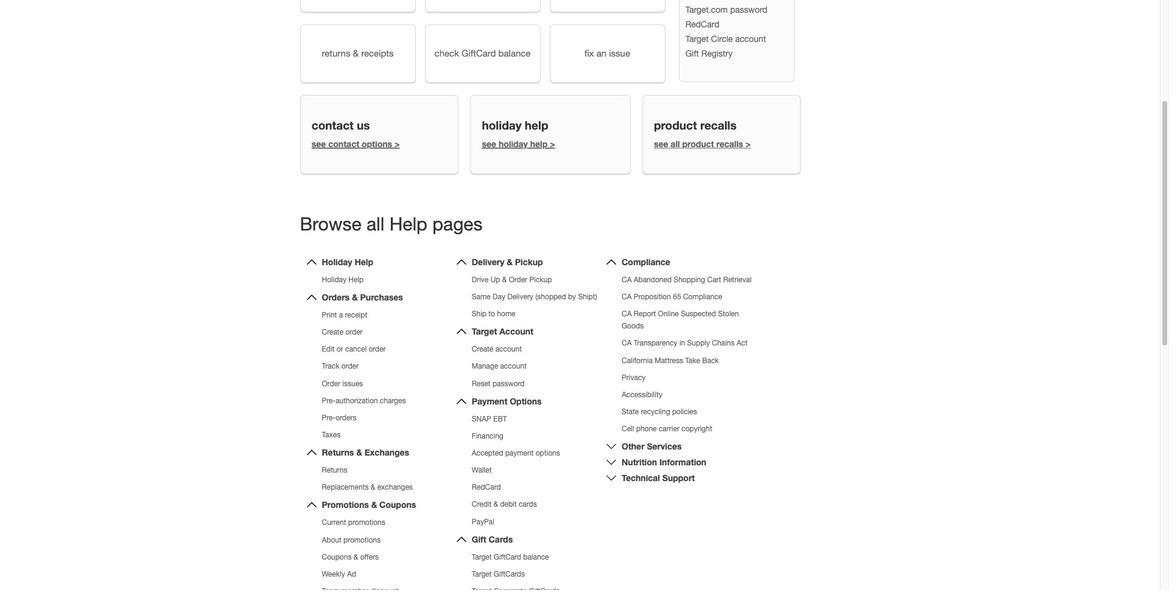 Task type: describe. For each thing, give the bounding box(es) containing it.
coupons & offers
[[322, 553, 379, 562]]

1 holiday help link from the top
[[322, 257, 373, 267]]

promotions for about promotions
[[343, 536, 381, 545]]

see for contact us
[[312, 139, 326, 149]]

3 > from the left
[[746, 139, 751, 149]]

california mattress take back link
[[622, 357, 719, 365]]

about promotions
[[322, 536, 381, 545]]

purchases
[[360, 292, 403, 303]]

debit
[[500, 501, 517, 509]]

all for browse
[[366, 213, 384, 234]]

day
[[493, 293, 505, 301]]

orders
[[336, 414, 356, 422]]

> for help
[[550, 139, 555, 149]]

0 vertical spatial product
[[654, 118, 697, 132]]

see all product recalls >
[[654, 139, 751, 149]]

same
[[472, 293, 491, 301]]

pre- for orders
[[322, 414, 336, 422]]

issues
[[342, 380, 363, 388]]

gift registry link
[[685, 49, 733, 58]]

track order
[[322, 363, 359, 371]]

proposition
[[634, 293, 671, 301]]

ebt
[[493, 415, 507, 424]]

weekly ad link
[[322, 570, 356, 579]]

receipts
[[361, 48, 394, 59]]

target.com password redcard target circle account gift registry
[[685, 5, 767, 58]]

promotions
[[322, 500, 369, 510]]

snap ebt
[[472, 415, 507, 424]]

ca for ca proposition 65 compliance
[[622, 293, 632, 301]]

& for delivery & pickup
[[507, 257, 513, 267]]

state recycling policies link
[[622, 408, 697, 416]]

a
[[339, 311, 343, 320]]

1 vertical spatial contact
[[328, 139, 359, 149]]

technical support link
[[622, 473, 695, 484]]

& for returns & receipts
[[353, 48, 359, 59]]

gift inside target.com password redcard target circle account gift registry
[[685, 49, 699, 58]]

delivery & pickup link
[[472, 257, 543, 267]]

compliance link
[[622, 257, 670, 267]]

returns for the returns link
[[322, 466, 347, 475]]

pre- for authorization
[[322, 397, 336, 405]]

target account link
[[472, 327, 533, 337]]

ship
[[472, 310, 486, 319]]

ca transparency in supply chains act
[[622, 339, 748, 348]]

returns
[[322, 48, 350, 59]]

snap ebt link
[[472, 415, 507, 424]]

edit or cancel order link
[[322, 345, 386, 354]]

abandoned
[[634, 276, 672, 284]]

ca abandoned shopping cart retrieval
[[622, 276, 752, 284]]

1 vertical spatial holiday
[[499, 139, 528, 149]]

0 vertical spatial coupons
[[379, 500, 416, 510]]

delivery & pickup
[[472, 257, 543, 267]]

account inside target.com password redcard target circle account gift registry
[[735, 34, 766, 44]]

1 vertical spatial help
[[355, 257, 373, 267]]

services
[[647, 442, 682, 452]]

0 vertical spatial pickup
[[515, 257, 543, 267]]

other
[[622, 442, 645, 452]]

ca transparency in supply chains act link
[[622, 339, 748, 348]]

0 vertical spatial recalls
[[700, 118, 737, 132]]

track order link
[[322, 363, 359, 371]]

check giftcard balance
[[434, 48, 531, 59]]

accepted payment options
[[472, 449, 560, 458]]

returns & receipts
[[322, 48, 394, 59]]

state recycling policies
[[622, 408, 697, 416]]

returns & exchanges link
[[322, 448, 409, 458]]

current promotions link
[[322, 519, 385, 528]]

exchanges
[[365, 448, 409, 458]]

financing link
[[472, 432, 503, 441]]

taxes
[[322, 431, 340, 440]]

carrier
[[659, 425, 679, 434]]

accessibility link
[[622, 391, 662, 399]]

0 vertical spatial help
[[525, 118, 548, 132]]

1 vertical spatial compliance
[[683, 293, 722, 301]]

target for giftcards
[[472, 570, 492, 579]]

2 vertical spatial help
[[348, 276, 364, 284]]

transparency
[[634, 339, 677, 348]]

password for target.com password redcard target circle account gift registry
[[730, 5, 767, 14]]

0 horizontal spatial gift
[[472, 534, 486, 545]]

print
[[322, 311, 337, 320]]

california mattress take back
[[622, 357, 719, 365]]

1 vertical spatial order
[[369, 345, 386, 354]]

target for giftcard
[[472, 553, 492, 562]]

us
[[357, 118, 370, 132]]

0 vertical spatial help
[[389, 213, 427, 234]]

65
[[673, 293, 681, 301]]

target giftcards
[[472, 570, 525, 579]]

registry
[[701, 49, 733, 58]]

holiday help for 1st holiday help link from the top
[[322, 257, 373, 267]]

track
[[322, 363, 339, 371]]

password for reset password
[[493, 380, 524, 388]]

0 horizontal spatial redcard
[[472, 484, 501, 492]]

1 vertical spatial recalls
[[716, 139, 743, 149]]

suspected
[[681, 310, 716, 319]]

by
[[568, 293, 576, 301]]

options for contact
[[362, 139, 392, 149]]

options for payment
[[536, 449, 560, 458]]

orders & purchases
[[322, 292, 403, 303]]

promotions for current promotions
[[348, 519, 385, 528]]

redcard inside target.com password redcard target circle account gift registry
[[685, 19, 719, 29]]

product recalls
[[654, 118, 737, 132]]

1 vertical spatial product
[[682, 139, 714, 149]]

fix an issue
[[585, 48, 630, 59]]

chains
[[712, 339, 735, 348]]

& for coupons & offers
[[354, 553, 358, 562]]

see for holiday help
[[482, 139, 496, 149]]

edit or cancel order
[[322, 345, 386, 354]]

> for us
[[394, 139, 400, 149]]

retrieval
[[723, 276, 752, 284]]

browse
[[300, 213, 361, 234]]

create order link
[[322, 328, 363, 337]]

target inside target.com password redcard target circle account gift registry
[[685, 34, 709, 44]]

giftcards
[[494, 570, 525, 579]]

print a receipt
[[322, 311, 367, 320]]

or
[[337, 345, 343, 354]]

act
[[737, 339, 748, 348]]

phone
[[636, 425, 657, 434]]

copyright
[[681, 425, 712, 434]]

authorization
[[336, 397, 378, 405]]

mattress
[[655, 357, 683, 365]]

california
[[622, 357, 653, 365]]

0 horizontal spatial redcard link
[[472, 484, 501, 492]]

target giftcard balance link
[[472, 553, 549, 562]]

cancel
[[345, 345, 367, 354]]

privacy link
[[622, 374, 646, 382]]

create account
[[472, 345, 522, 354]]



Task type: vqa. For each thing, say whether or not it's contained in the screenshot.
Pick
no



Task type: locate. For each thing, give the bounding box(es) containing it.
2 holiday help from the top
[[322, 276, 364, 284]]

cart
[[707, 276, 721, 284]]

see contact options >
[[312, 139, 400, 149]]

holiday down holiday help
[[499, 139, 528, 149]]

2 see from the left
[[482, 139, 496, 149]]

target down 'gift cards' link
[[472, 553, 492, 562]]

0 horizontal spatial order
[[322, 380, 340, 388]]

holiday help
[[322, 257, 373, 267], [322, 276, 364, 284]]

cell phone carrier copyright
[[622, 425, 712, 434]]

credit & debit cards
[[472, 501, 537, 509]]

1 pre- from the top
[[322, 397, 336, 405]]

2 horizontal spatial >
[[746, 139, 751, 149]]

3 see from the left
[[654, 139, 668, 149]]

target down ship
[[472, 327, 497, 337]]

1 vertical spatial options
[[536, 449, 560, 458]]

1 horizontal spatial >
[[550, 139, 555, 149]]

payment options
[[472, 396, 542, 407]]

target left "giftcards"
[[472, 570, 492, 579]]

order
[[509, 276, 527, 284], [322, 380, 340, 388]]

see down the product recalls
[[654, 139, 668, 149]]

order up issues
[[341, 363, 359, 371]]

ca up the goods
[[622, 310, 632, 319]]

coupons down exchanges
[[379, 500, 416, 510]]

& right up
[[502, 276, 507, 284]]

0 vertical spatial redcard
[[685, 19, 719, 29]]

create down print
[[322, 328, 343, 337]]

1 vertical spatial redcard
[[472, 484, 501, 492]]

ca for ca transparency in supply chains act
[[622, 339, 632, 348]]

ca
[[622, 276, 632, 284], [622, 293, 632, 301], [622, 310, 632, 319], [622, 339, 632, 348]]

redcard link down wallet
[[472, 484, 501, 492]]

giftcard for target
[[494, 553, 521, 562]]

giftcard for check
[[462, 48, 496, 59]]

create order
[[322, 328, 363, 337]]

1 vertical spatial holiday
[[322, 276, 346, 284]]

help
[[525, 118, 548, 132], [530, 139, 548, 149]]

& for orders & purchases
[[352, 292, 358, 303]]

offers
[[360, 553, 379, 562]]

1 horizontal spatial all
[[671, 139, 680, 149]]

& right returns
[[353, 48, 359, 59]]

account up reset password
[[500, 363, 527, 371]]

0 vertical spatial order
[[345, 328, 363, 337]]

&
[[353, 48, 359, 59], [507, 257, 513, 267], [502, 276, 507, 284], [352, 292, 358, 303], [356, 448, 362, 458], [371, 484, 375, 492], [371, 500, 377, 510], [494, 501, 498, 509], [354, 553, 358, 562]]

fix an issue link
[[550, 25, 665, 83]]

options down us at the top left
[[362, 139, 392, 149]]

ca proposition 65 compliance link
[[622, 293, 722, 301]]

cards
[[519, 501, 537, 509]]

1 vertical spatial balance
[[523, 553, 549, 562]]

0 vertical spatial pre-
[[322, 397, 336, 405]]

0 vertical spatial redcard link
[[685, 19, 719, 29]]

(shopped
[[535, 293, 566, 301]]

charges
[[380, 397, 406, 405]]

0 horizontal spatial compliance
[[622, 257, 670, 267]]

& left offers
[[354, 553, 358, 562]]

2 horizontal spatial see
[[654, 139, 668, 149]]

balance for check giftcard balance
[[498, 48, 531, 59]]

1 vertical spatial password
[[493, 380, 524, 388]]

0 vertical spatial holiday
[[482, 118, 522, 132]]

holiday up the 'see holiday help >' link
[[482, 118, 522, 132]]

ca abandoned shopping cart retrieval link
[[622, 276, 752, 284]]

orders & purchases link
[[322, 292, 403, 303]]

online
[[658, 310, 679, 319]]

password up payment options link
[[493, 380, 524, 388]]

1 see from the left
[[312, 139, 326, 149]]

technical
[[622, 473, 660, 484]]

0 horizontal spatial options
[[362, 139, 392, 149]]

exchanges
[[377, 484, 413, 492]]

coupons up weekly ad link on the bottom
[[322, 553, 352, 562]]

giftcard right check
[[462, 48, 496, 59]]

ca report online suspected stolen goods link
[[622, 310, 739, 331]]

ca down the goods
[[622, 339, 632, 348]]

browse all help pages
[[300, 213, 483, 234]]

promotions & coupons link
[[322, 500, 416, 510]]

ship to home
[[472, 310, 515, 319]]

pickup
[[515, 257, 543, 267], [529, 276, 552, 284]]

all for see
[[671, 139, 680, 149]]

target circle account link
[[685, 34, 766, 44]]

1 horizontal spatial create
[[472, 345, 493, 354]]

& left debit
[[494, 501, 498, 509]]

account for manage account
[[500, 363, 527, 371]]

0 horizontal spatial >
[[394, 139, 400, 149]]

account right circle
[[735, 34, 766, 44]]

options right 'payment'
[[536, 449, 560, 458]]

order for create order
[[345, 328, 363, 337]]

fix
[[585, 48, 594, 59]]

1 vertical spatial holiday help link
[[322, 276, 364, 284]]

returns up the returns link
[[322, 448, 354, 458]]

0 vertical spatial delivery
[[472, 257, 504, 267]]

ca left proposition
[[622, 293, 632, 301]]

order up edit or cancel order
[[345, 328, 363, 337]]

promotions up offers
[[343, 536, 381, 545]]

see all product recalls > link
[[654, 139, 751, 149]]

giftcard inside the check giftcard balance link
[[462, 48, 496, 59]]

accessibility
[[622, 391, 662, 399]]

ship to home link
[[472, 310, 515, 319]]

0 horizontal spatial see
[[312, 139, 326, 149]]

up
[[491, 276, 500, 284]]

orders
[[322, 292, 350, 303]]

0 vertical spatial giftcard
[[462, 48, 496, 59]]

order down track
[[322, 380, 340, 388]]

2 returns from the top
[[322, 466, 347, 475]]

0 horizontal spatial password
[[493, 380, 524, 388]]

& for replacements & exchanges
[[371, 484, 375, 492]]

1 vertical spatial gift
[[472, 534, 486, 545]]

& for credit & debit cards
[[494, 501, 498, 509]]

password inside target.com password redcard target circle account gift registry
[[730, 5, 767, 14]]

all down the product recalls
[[671, 139, 680, 149]]

target up gift registry link
[[685, 34, 709, 44]]

& inside returns & receipts link
[[353, 48, 359, 59]]

1 returns from the top
[[322, 448, 354, 458]]

returns & receipts link
[[300, 25, 416, 83]]

ad
[[347, 570, 356, 579]]

0 vertical spatial password
[[730, 5, 767, 14]]

0 horizontal spatial create
[[322, 328, 343, 337]]

redcard down target.com
[[685, 19, 719, 29]]

cell
[[622, 425, 634, 434]]

returns for returns & exchanges
[[322, 448, 354, 458]]

0 vertical spatial options
[[362, 139, 392, 149]]

1 horizontal spatial redcard
[[685, 19, 719, 29]]

back
[[702, 357, 719, 365]]

holiday for 1st holiday help link from the top
[[322, 257, 352, 267]]

1 holiday from the top
[[322, 257, 352, 267]]

pre- up pre-orders link
[[322, 397, 336, 405]]

redcard link down target.com
[[685, 19, 719, 29]]

contact
[[312, 118, 354, 132], [328, 139, 359, 149]]

0 vertical spatial compliance
[[622, 257, 670, 267]]

see down contact us
[[312, 139, 326, 149]]

an
[[597, 48, 606, 59]]

account
[[735, 34, 766, 44], [495, 345, 522, 354], [500, 363, 527, 371]]

1 vertical spatial pickup
[[529, 276, 552, 284]]

redcard down wallet
[[472, 484, 501, 492]]

2 vertical spatial account
[[500, 363, 527, 371]]

0 vertical spatial order
[[509, 276, 527, 284]]

promotions down promotions & coupons link on the left of page
[[348, 519, 385, 528]]

balance for target giftcard balance
[[523, 553, 549, 562]]

product up see all product recalls > link
[[654, 118, 697, 132]]

target.com
[[685, 5, 728, 14]]

ca for ca abandoned shopping cart retrieval
[[622, 276, 632, 284]]

1 > from the left
[[394, 139, 400, 149]]

gift left registry
[[685, 49, 699, 58]]

4 ca from the top
[[622, 339, 632, 348]]

about promotions link
[[322, 536, 381, 545]]

account down target account link
[[495, 345, 522, 354]]

help down holiday help
[[530, 139, 548, 149]]

0 vertical spatial balance
[[498, 48, 531, 59]]

1 holiday help from the top
[[322, 257, 373, 267]]

1 ca from the top
[[622, 276, 632, 284]]

2 > from the left
[[550, 139, 555, 149]]

recycling
[[641, 408, 670, 416]]

recalls
[[700, 118, 737, 132], [716, 139, 743, 149]]

holiday
[[482, 118, 522, 132], [499, 139, 528, 149]]

account for create account
[[495, 345, 522, 354]]

order for track order
[[341, 363, 359, 371]]

1 vertical spatial help
[[530, 139, 548, 149]]

1 vertical spatial account
[[495, 345, 522, 354]]

0 vertical spatial account
[[735, 34, 766, 44]]

0 vertical spatial holiday help
[[322, 257, 373, 267]]

2 ca from the top
[[622, 293, 632, 301]]

pickup up drive up & order pickup
[[515, 257, 543, 267]]

0 horizontal spatial all
[[366, 213, 384, 234]]

0 vertical spatial contact
[[312, 118, 354, 132]]

contact down contact us
[[328, 139, 359, 149]]

0 vertical spatial create
[[322, 328, 343, 337]]

pre- up taxes
[[322, 414, 336, 422]]

technical support
[[622, 473, 695, 484]]

3 ca from the top
[[622, 310, 632, 319]]

contact us
[[312, 118, 370, 132]]

order issues
[[322, 380, 363, 388]]

& down replacements & exchanges link
[[371, 500, 377, 510]]

pickup up the 'same day delivery (shopped by shipt)'
[[529, 276, 552, 284]]

1 horizontal spatial see
[[482, 139, 496, 149]]

compliance up abandoned at the top of page
[[622, 257, 670, 267]]

delivery up up
[[472, 257, 504, 267]]

password up target circle account 'link'
[[730, 5, 767, 14]]

0 vertical spatial holiday
[[322, 257, 352, 267]]

help up the 'see holiday help >' link
[[525, 118, 548, 132]]

1 vertical spatial giftcard
[[494, 553, 521, 562]]

gift cards link
[[472, 534, 513, 545]]

& up receipt
[[352, 292, 358, 303]]

0 horizontal spatial coupons
[[322, 553, 352, 562]]

home
[[497, 310, 515, 319]]

paypal link
[[472, 518, 494, 526]]

holiday help link
[[322, 257, 373, 267], [322, 276, 364, 284]]

giftcard up "giftcards"
[[494, 553, 521, 562]]

see
[[312, 139, 326, 149], [482, 139, 496, 149], [654, 139, 668, 149]]

report
[[634, 310, 656, 319]]

payment
[[505, 449, 534, 458]]

product down the product recalls
[[682, 139, 714, 149]]

1 vertical spatial coupons
[[322, 553, 352, 562]]

recalls up see all product recalls > link
[[700, 118, 737, 132]]

redcard link
[[685, 19, 719, 29], [472, 484, 501, 492]]

cell phone carrier copyright link
[[622, 425, 712, 434]]

returns
[[322, 448, 354, 458], [322, 466, 347, 475]]

receipt
[[345, 311, 367, 320]]

about
[[322, 536, 341, 545]]

compliance up suspected
[[683, 293, 722, 301]]

0 vertical spatial gift
[[685, 49, 699, 58]]

accepted payment options link
[[472, 449, 560, 458]]

contact up see contact options > link
[[312, 118, 354, 132]]

0 vertical spatial returns
[[322, 448, 354, 458]]

ca for ca report online suspected stolen goods
[[622, 310, 632, 319]]

order down delivery & pickup
[[509, 276, 527, 284]]

1 horizontal spatial compliance
[[683, 293, 722, 301]]

1 horizontal spatial delivery
[[507, 293, 533, 301]]

shopping
[[674, 276, 705, 284]]

0 horizontal spatial delivery
[[472, 257, 504, 267]]

1 horizontal spatial options
[[536, 449, 560, 458]]

1 vertical spatial order
[[322, 380, 340, 388]]

compliance
[[622, 257, 670, 267], [683, 293, 722, 301]]

all right browse
[[366, 213, 384, 234]]

>
[[394, 139, 400, 149], [550, 139, 555, 149], [746, 139, 751, 149]]

order
[[345, 328, 363, 337], [369, 345, 386, 354], [341, 363, 359, 371]]

replacements & exchanges link
[[322, 484, 413, 492]]

1 horizontal spatial gift
[[685, 49, 699, 58]]

returns up 'replacements'
[[322, 466, 347, 475]]

ca inside ca report online suspected stolen goods
[[622, 310, 632, 319]]

1 vertical spatial holiday help
[[322, 276, 364, 284]]

create up manage
[[472, 345, 493, 354]]

gift down the paypal
[[472, 534, 486, 545]]

privacy
[[622, 374, 646, 382]]

create for create order
[[322, 328, 343, 337]]

1 vertical spatial delivery
[[507, 293, 533, 301]]

manage account
[[472, 363, 527, 371]]

& for promotions & coupons
[[371, 500, 377, 510]]

1 horizontal spatial password
[[730, 5, 767, 14]]

holiday
[[322, 257, 352, 267], [322, 276, 346, 284]]

& up 'drive up & order pickup' 'link' on the top of page
[[507, 257, 513, 267]]

2 vertical spatial order
[[341, 363, 359, 371]]

drive up & order pickup
[[472, 276, 552, 284]]

1 vertical spatial pre-
[[322, 414, 336, 422]]

order right cancel
[[369, 345, 386, 354]]

0 vertical spatial all
[[671, 139, 680, 149]]

& left exchanges
[[356, 448, 362, 458]]

1 vertical spatial all
[[366, 213, 384, 234]]

1 vertical spatial promotions
[[343, 536, 381, 545]]

2 pre- from the top
[[322, 414, 336, 422]]

2 holiday help link from the top
[[322, 276, 364, 284]]

see down holiday help
[[482, 139, 496, 149]]

1 vertical spatial create
[[472, 345, 493, 354]]

recalls down the product recalls
[[716, 139, 743, 149]]

create for create account
[[472, 345, 493, 354]]

holiday for second holiday help link from the top
[[322, 276, 346, 284]]

product
[[654, 118, 697, 132], [682, 139, 714, 149]]

delivery down drive up & order pickup
[[507, 293, 533, 301]]

0 vertical spatial holiday help link
[[322, 257, 373, 267]]

& for returns & exchanges
[[356, 448, 362, 458]]

target for account
[[472, 327, 497, 337]]

create
[[322, 328, 343, 337], [472, 345, 493, 354]]

see holiday help > link
[[482, 139, 555, 149]]

& up "promotions & coupons"
[[371, 484, 375, 492]]

delivery
[[472, 257, 504, 267], [507, 293, 533, 301]]

1 horizontal spatial order
[[509, 276, 527, 284]]

1 vertical spatial redcard link
[[472, 484, 501, 492]]

credit & debit cards link
[[472, 501, 537, 509]]

2 holiday from the top
[[322, 276, 346, 284]]

0 vertical spatial promotions
[[348, 519, 385, 528]]

1 vertical spatial returns
[[322, 466, 347, 475]]

wallet link
[[472, 466, 492, 475]]

order issues link
[[322, 380, 363, 388]]

1 horizontal spatial coupons
[[379, 500, 416, 510]]

edit
[[322, 345, 335, 354]]

1 horizontal spatial redcard link
[[685, 19, 719, 29]]

holiday help for second holiday help link from the top
[[322, 276, 364, 284]]

ca left abandoned at the top of page
[[622, 276, 632, 284]]



